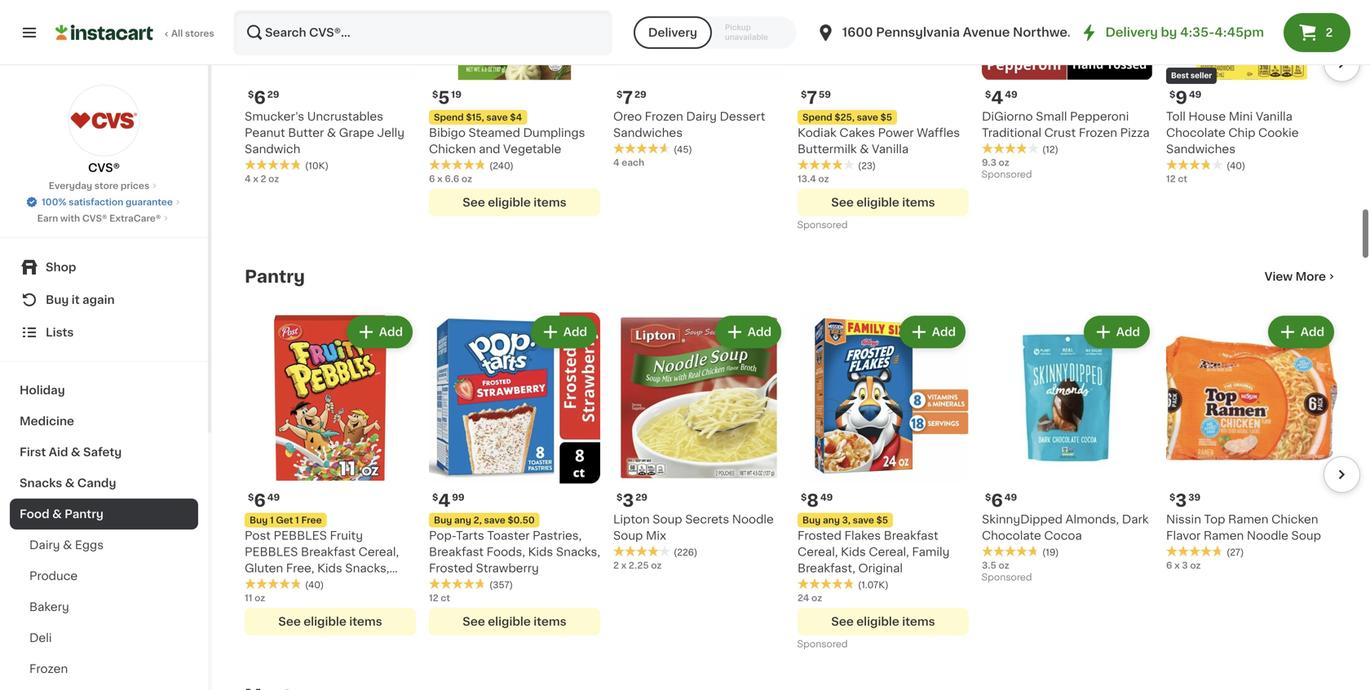 Task type: vqa. For each thing, say whether or not it's contained in the screenshot.
the leftmost 12
yes



Task type: describe. For each thing, give the bounding box(es) containing it.
pennsylvania
[[876, 27, 960, 38]]

6 for buy 1 get 1 free
[[254, 492, 266, 510]]

view more link
[[1265, 269, 1338, 285]]

9.3 oz
[[982, 158, 1010, 167]]

smucker's
[[245, 111, 304, 122]]

sponsored badge image down the 24 oz
[[798, 641, 847, 650]]

earn
[[37, 214, 58, 223]]

12 ct for 9
[[1166, 174, 1188, 183]]

dumplings
[[523, 127, 585, 138]]

frozen inside frozen link
[[29, 664, 68, 675]]

sandwiches inside toll house mini vanilla chocolate chip cookie sandwiches
[[1166, 143, 1236, 155]]

buy any 3, save $5
[[803, 516, 888, 525]]

kodiak
[[798, 127, 837, 138]]

$ for buy any 2, save $0.50
[[432, 493, 438, 502]]

3.5 oz
[[982, 561, 1010, 570]]

food & pantry
[[20, 509, 103, 520]]

& inside smucker's uncrustables peanut butter & grape jelly sandwich
[[327, 127, 336, 138]]

lists link
[[10, 316, 198, 349]]

dessert
[[720, 111, 765, 122]]

post pebbles fruity pebbles breakfast cereal, gluten free, kids snacks, small cereal box
[[245, 530, 399, 591]]

49 for small
[[1005, 90, 1018, 99]]

Search field
[[235, 11, 611, 54]]

cereal
[[279, 579, 316, 591]]

mix
[[646, 530, 666, 542]]

uncrustables
[[307, 111, 383, 122]]

$ 9 49
[[1170, 89, 1202, 106]]

see for 5
[[463, 197, 485, 208]]

49 for any
[[820, 493, 833, 502]]

add for first add button from right
[[1301, 326, 1325, 338]]

sponsored badge image down 13.4 oz at the top
[[798, 221, 847, 230]]

$ for skinnydipped almonds, dark chocolate cocoa
[[985, 493, 991, 502]]

prices
[[121, 181, 150, 190]]

0 horizontal spatial 2
[[261, 174, 266, 183]]

100%
[[42, 198, 66, 207]]

chip
[[1229, 127, 1256, 138]]

sandwiches inside oreo frozen dairy dessert sandwiches
[[613, 127, 683, 138]]

100% satisfaction guarantee button
[[25, 193, 183, 209]]

6 for skinnydipped almonds, dark chocolate cocoa
[[991, 492, 1003, 510]]

flakes
[[845, 530, 881, 542]]

snacks, inside post pebbles fruity pebbles breakfast cereal, gluten free, kids snacks, small cereal box
[[345, 563, 389, 574]]

original
[[859, 563, 903, 574]]

dairy inside oreo frozen dairy dessert sandwiches
[[686, 111, 717, 122]]

shop link
[[10, 251, 198, 284]]

vanilla inside toll house mini vanilla chocolate chip cookie sandwiches
[[1256, 111, 1293, 122]]

cereal, for 6
[[359, 547, 399, 558]]

dark
[[1122, 514, 1149, 526]]

3 add button from the left
[[717, 318, 780, 347]]

$ for smucker's uncrustables peanut butter & grape jelly sandwich
[[248, 90, 254, 99]]

(12)
[[1042, 145, 1059, 154]]

oz right 3.5
[[999, 561, 1010, 570]]

frozen inside oreo frozen dairy dessert sandwiches
[[645, 111, 683, 122]]

6 add button from the left
[[1270, 318, 1333, 347]]

peanut
[[245, 127, 285, 138]]

dairy & eggs link
[[10, 530, 198, 561]]

see eligible items button for 4
[[429, 608, 600, 636]]

x for nissin top ramen chicken flavor ramen noodle soup
[[1175, 561, 1180, 570]]

49 for 1
[[267, 493, 280, 502]]

holiday
[[20, 385, 65, 396]]

produce
[[29, 571, 78, 582]]

eligible for 5
[[488, 197, 531, 208]]

1 add button from the left
[[348, 318, 411, 347]]

1 horizontal spatial soup
[[653, 514, 682, 526]]

$ 5 19
[[432, 89, 462, 106]]

family
[[912, 547, 950, 558]]

skinnydipped almonds, dark chocolate cocoa
[[982, 514, 1149, 542]]

see eligible items button for 5
[[429, 189, 600, 216]]

12 for buy any 2, save $0.50
[[429, 594, 439, 603]]

oreo frozen dairy dessert sandwiches
[[613, 111, 765, 138]]

power
[[878, 127, 914, 138]]

medicine link
[[10, 406, 198, 437]]

northwest
[[1013, 27, 1080, 38]]

4 down 'sandwich'
[[245, 174, 251, 183]]

& left the candy
[[65, 478, 75, 489]]

frosted flakes breakfast cereal, kids cereal, family breakfast, original
[[798, 530, 950, 574]]

frozen link
[[10, 654, 198, 685]]

see eligible items for 7
[[831, 197, 935, 208]]

9.3
[[982, 158, 997, 167]]

delivery button
[[634, 16, 712, 49]]

free
[[301, 516, 322, 525]]

(1.07k)
[[858, 581, 889, 590]]

(27)
[[1227, 548, 1244, 557]]

seller
[[1191, 72, 1212, 79]]

oz right 24
[[812, 594, 822, 603]]

0 vertical spatial pantry
[[245, 268, 305, 285]]

1 vertical spatial pantry
[[65, 509, 103, 520]]

kids inside pop-tarts toaster pastries, breakfast foods, kids snacks, frosted strawberry
[[528, 547, 553, 558]]

candy
[[77, 478, 116, 489]]

post
[[245, 530, 271, 542]]

24 oz
[[798, 594, 822, 603]]

shop
[[46, 262, 76, 273]]

items for 5
[[534, 197, 567, 208]]

4 up 'digiorno'
[[991, 89, 1004, 106]]

(40) for 9
[[1227, 161, 1246, 170]]

$ 6 49 for skinnydipped
[[985, 492, 1017, 510]]

(226)
[[674, 548, 698, 557]]

add for 6th add button from the right
[[379, 326, 403, 338]]

see eligible items button for 8
[[798, 608, 969, 636]]

delivery by 4:35-4:45pm
[[1106, 27, 1264, 38]]

$15,
[[466, 113, 484, 122]]

7 for spend
[[807, 89, 817, 106]]

4 left the 99
[[438, 492, 450, 510]]

4 x 2 oz
[[245, 174, 279, 183]]

product group containing 8
[[798, 313, 969, 654]]

$ for digiorno small pepperoni traditional crust frozen pizza
[[985, 90, 991, 99]]

49 for almonds,
[[1005, 493, 1017, 502]]

save right 2,
[[484, 516, 506, 525]]

snacks, inside pop-tarts toaster pastries, breakfast foods, kids snacks, frosted strawberry
[[556, 547, 600, 558]]

toaster
[[487, 530, 530, 542]]

$ 6 29
[[248, 89, 279, 106]]

$ for nissin top ramen chicken flavor ramen noodle soup
[[1170, 493, 1176, 502]]

steamed
[[469, 127, 520, 138]]

foods,
[[487, 547, 525, 558]]

frozen inside digiorno small pepperoni traditional crust frozen pizza
[[1079, 127, 1118, 138]]

best
[[1171, 72, 1189, 79]]

all stores
[[171, 29, 214, 38]]

5 add button from the left
[[1086, 318, 1148, 347]]

free,
[[286, 563, 314, 574]]

oz right 11
[[255, 594, 265, 603]]

spend $15, save $4
[[434, 113, 522, 122]]

0 vertical spatial $5
[[881, 113, 892, 122]]

see eligible items for 8
[[831, 616, 935, 628]]

nissin top ramen chicken flavor ramen noodle soup
[[1166, 514, 1321, 542]]

1600
[[842, 27, 873, 38]]

breakfast for 6
[[301, 547, 356, 558]]

3.5
[[982, 561, 997, 570]]

3 down flavor
[[1182, 561, 1188, 570]]

sponsored badge image down 3.5 oz
[[982, 574, 1031, 583]]

chocolate inside toll house mini vanilla chocolate chip cookie sandwiches
[[1166, 127, 1226, 138]]

12 for 9
[[1166, 174, 1176, 183]]

$25,
[[835, 113, 855, 122]]

& right food
[[52, 509, 62, 520]]

fruity
[[330, 530, 363, 542]]

house
[[1189, 111, 1226, 122]]

cocoa
[[1044, 530, 1082, 542]]

see for 6
[[278, 616, 301, 628]]

1 item carousel region from the top
[[222, 0, 1361, 241]]

save up cakes
[[857, 113, 878, 122]]

5
[[438, 89, 450, 106]]

cakes
[[840, 127, 875, 138]]

$ 4 49
[[985, 89, 1018, 106]]

$ 7 59
[[801, 89, 831, 106]]

see eligible items for 4
[[463, 616, 567, 628]]

ct for 9
[[1178, 174, 1188, 183]]

19
[[451, 90, 462, 99]]

49 for house
[[1189, 90, 1202, 99]]

add for fifth add button from left
[[1117, 326, 1140, 338]]

buy left it
[[46, 294, 69, 306]]

waffles
[[917, 127, 960, 138]]

8
[[807, 492, 819, 510]]

buy for 8
[[803, 516, 821, 525]]

3 for nissin
[[1176, 492, 1187, 510]]

delivery by 4:35-4:45pm link
[[1080, 23, 1264, 42]]

frosted inside frosted flakes breakfast cereal, kids cereal, family breakfast, original
[[798, 530, 842, 542]]

0 vertical spatial pebbles
[[274, 530, 327, 542]]

buy for 4
[[434, 516, 452, 525]]

bakery
[[29, 602, 69, 613]]

& left eggs
[[63, 540, 72, 551]]

kids inside frosted flakes breakfast cereal, kids cereal, family breakfast, original
[[841, 547, 866, 558]]

6 inside product 'group'
[[429, 174, 435, 183]]

smucker's uncrustables peanut butter & grape jelly sandwich
[[245, 111, 405, 155]]

2 x 2.25 oz
[[613, 561, 662, 570]]

add for 4th add button from the right
[[748, 326, 772, 338]]

digiorno
[[982, 111, 1033, 122]]

24
[[798, 594, 809, 603]]

2 button
[[1284, 13, 1351, 52]]

29 for 3
[[636, 493, 648, 502]]

items for 8
[[902, 616, 935, 628]]



Task type: locate. For each thing, give the bounding box(es) containing it.
items down post pebbles fruity pebbles breakfast cereal, gluten free, kids snacks, small cereal box
[[349, 616, 382, 628]]

1 vertical spatial frozen
[[1079, 127, 1118, 138]]

12 ct
[[1166, 174, 1188, 183], [429, 594, 450, 603]]

1 vertical spatial chicken
[[1272, 514, 1319, 526]]

cereal, up breakfast,
[[798, 547, 838, 558]]

more
[[1296, 271, 1326, 282]]

1 left get
[[270, 516, 274, 525]]

0 vertical spatial dairy
[[686, 111, 717, 122]]

see down buttermilk
[[831, 197, 854, 208]]

7 inside product 'group'
[[807, 89, 817, 106]]

1 horizontal spatial ct
[[1178, 174, 1188, 183]]

items down the "vegetable"
[[534, 197, 567, 208]]

everyday store prices link
[[49, 179, 159, 193]]

4:35-
[[1180, 27, 1215, 38]]

2 horizontal spatial breakfast
[[884, 530, 939, 542]]

$ left the 99
[[432, 493, 438, 502]]

small inside digiorno small pepperoni traditional crust frozen pizza
[[1036, 111, 1067, 122]]

(357)
[[489, 581, 513, 590]]

kids up box
[[317, 563, 342, 574]]

see down the cereal at the bottom left of the page
[[278, 616, 301, 628]]

see eligible items button down box
[[245, 608, 416, 636]]

1 right get
[[295, 516, 299, 525]]

aid
[[49, 447, 68, 458]]

49 inside $ 4 49
[[1005, 90, 1018, 99]]

see eligible items for 5
[[463, 197, 567, 208]]

breakfast
[[884, 530, 939, 542], [301, 547, 356, 558], [429, 547, 484, 558]]

0 horizontal spatial 12
[[429, 594, 439, 603]]

see eligible items
[[463, 197, 567, 208], [831, 197, 935, 208], [278, 616, 382, 628], [463, 616, 567, 628], [831, 616, 935, 628]]

small up 11 oz
[[245, 579, 276, 591]]

$ for oreo frozen dairy dessert sandwiches
[[617, 90, 623, 99]]

by
[[1161, 27, 1177, 38]]

$4
[[510, 113, 522, 122]]

eligible for 6
[[304, 616, 347, 628]]

buy down the 8
[[803, 516, 821, 525]]

eggs
[[75, 540, 104, 551]]

buttermilk
[[798, 143, 857, 155]]

0 vertical spatial cvs®
[[88, 162, 120, 174]]

1 any from the left
[[454, 516, 471, 525]]

1 vertical spatial snacks,
[[345, 563, 389, 574]]

$ up post
[[248, 493, 254, 502]]

spend $25, save $5
[[803, 113, 892, 122]]

chicken for spend $15, save $4
[[429, 143, 476, 155]]

breakfast up family
[[884, 530, 939, 542]]

0 horizontal spatial cereal,
[[359, 547, 399, 558]]

3 left 39
[[1176, 492, 1187, 510]]

1 horizontal spatial delivery
[[1106, 27, 1158, 38]]

add for add button inside the product 'group'
[[932, 326, 956, 338]]

0 horizontal spatial 1
[[270, 516, 274, 525]]

6 for smucker's uncrustables peanut butter & grape jelly sandwich
[[254, 89, 266, 106]]

soup inside nissin top ramen chicken flavor ramen noodle soup
[[1292, 530, 1321, 542]]

2 add button from the left
[[532, 318, 595, 347]]

0 horizontal spatial ct
[[441, 594, 450, 603]]

chicken inside nissin top ramen chicken flavor ramen noodle soup
[[1272, 514, 1319, 526]]

x for smucker's uncrustables peanut butter & grape jelly sandwich
[[253, 174, 258, 183]]

2 any from the left
[[823, 516, 840, 525]]

pebbles
[[274, 530, 327, 542], [245, 547, 298, 558]]

first aid & safety
[[20, 447, 122, 458]]

1 vertical spatial cvs®
[[82, 214, 107, 223]]

$ down the "best" at the right top of page
[[1170, 90, 1176, 99]]

cereal, inside post pebbles fruity pebbles breakfast cereal, gluten free, kids snacks, small cereal box
[[359, 547, 399, 558]]

buy for 6
[[250, 516, 268, 525]]

instacart logo image
[[55, 23, 153, 42]]

1 horizontal spatial spend
[[803, 113, 833, 122]]

0 vertical spatial 12 ct
[[1166, 174, 1188, 183]]

1 vertical spatial 12
[[429, 594, 439, 603]]

1 horizontal spatial $ 6 49
[[985, 492, 1017, 510]]

0 horizontal spatial chocolate
[[982, 530, 1042, 542]]

x for bibigo steamed dumplings chicken and vegetable
[[437, 174, 443, 183]]

$ inside $ 8 49
[[801, 493, 807, 502]]

2 horizontal spatial cereal,
[[869, 547, 909, 558]]

eligible down (1.07k)
[[857, 616, 900, 628]]

strawberry
[[476, 563, 539, 574]]

frozen right oreo
[[645, 111, 683, 122]]

1 horizontal spatial breakfast
[[429, 547, 484, 558]]

$ for toll house mini vanilla chocolate chip cookie sandwiches
[[1170, 90, 1176, 99]]

6 down flavor
[[1166, 561, 1173, 570]]

oz right "13.4"
[[818, 174, 829, 183]]

1 vertical spatial (40)
[[305, 581, 324, 590]]

29 inside $ 3 29
[[636, 493, 648, 502]]

1 horizontal spatial 1
[[295, 516, 299, 525]]

save up the steamed
[[486, 113, 508, 122]]

6 up buy 1 get 1 free
[[254, 492, 266, 510]]

small up crust
[[1036, 111, 1067, 122]]

1 horizontal spatial pantry
[[245, 268, 305, 285]]

ct down pop-
[[441, 594, 450, 603]]

1
[[270, 516, 274, 525], [295, 516, 299, 525]]

12 ct down pop-
[[429, 594, 450, 603]]

1 vertical spatial sandwiches
[[1166, 143, 1236, 155]]

ct
[[1178, 174, 1188, 183], [441, 594, 450, 603]]

grape
[[339, 127, 374, 138]]

spend for 7
[[803, 113, 833, 122]]

1 1 from the left
[[270, 516, 274, 525]]

eligible for 4
[[488, 616, 531, 628]]

see eligible items down (357)
[[463, 616, 567, 628]]

$ 6 49 up skinnydipped
[[985, 492, 1017, 510]]

sandwiches down house on the right of page
[[1166, 143, 1236, 155]]

buy inside product 'group'
[[803, 516, 821, 525]]

0 horizontal spatial 12 ct
[[429, 594, 450, 603]]

snacks & candy link
[[10, 468, 198, 499]]

1 horizontal spatial 2
[[613, 561, 619, 570]]

$ 7 29
[[617, 89, 647, 106]]

1 vertical spatial pebbles
[[245, 547, 298, 558]]

2 1 from the left
[[295, 516, 299, 525]]

see eligible items button for 6
[[245, 608, 416, 636]]

0 horizontal spatial vanilla
[[872, 143, 909, 155]]

earn with cvs® extracare®
[[37, 214, 161, 223]]

2 for 2
[[1326, 27, 1333, 38]]

breakfast inside frosted flakes breakfast cereal, kids cereal, family breakfast, original
[[884, 530, 939, 542]]

product group containing 7
[[798, 0, 969, 234]]

29 inside $ 6 29
[[267, 90, 279, 99]]

None search field
[[233, 10, 612, 55]]

1 add from the left
[[379, 326, 403, 338]]

2 horizontal spatial frozen
[[1079, 127, 1118, 138]]

2 horizontal spatial soup
[[1292, 530, 1321, 542]]

1 vertical spatial 12 ct
[[429, 594, 450, 603]]

29 up oreo
[[635, 90, 647, 99]]

49
[[1005, 90, 1018, 99], [1189, 90, 1202, 99], [267, 493, 280, 502], [820, 493, 833, 502], [1005, 493, 1017, 502]]

$ left 59
[[801, 90, 807, 99]]

oz down 'sandwich'
[[269, 174, 279, 183]]

see eligible items button down (23)
[[798, 189, 969, 216]]

add button inside product 'group'
[[901, 318, 964, 347]]

snacks & candy
[[20, 478, 116, 489]]

1 spend from the left
[[434, 113, 464, 122]]

small inside post pebbles fruity pebbles breakfast cereal, gluten free, kids snacks, small cereal box
[[245, 579, 276, 591]]

breakfast for 4
[[429, 547, 484, 558]]

frozen down deli at the left
[[29, 664, 68, 675]]

dairy up produce
[[29, 540, 60, 551]]

get
[[276, 516, 293, 525]]

sponsored badge image
[[982, 170, 1031, 180], [798, 221, 847, 230], [982, 574, 1031, 583], [798, 641, 847, 650]]

1 $ 6 49 from the left
[[248, 492, 280, 510]]

1 horizontal spatial chicken
[[1272, 514, 1319, 526]]

(23)
[[858, 161, 876, 170]]

1 horizontal spatial cereal,
[[798, 547, 838, 558]]

2 spend from the left
[[803, 113, 833, 122]]

2 vertical spatial 2
[[613, 561, 619, 570]]

pop-tarts toaster pastries, breakfast foods, kids snacks, frosted strawberry
[[429, 530, 600, 574]]

see for 4
[[463, 616, 485, 628]]

1 cereal, from the left
[[359, 547, 399, 558]]

eligible for 8
[[857, 616, 900, 628]]

and
[[479, 143, 500, 155]]

29 for 6
[[267, 90, 279, 99]]

5 add from the left
[[1117, 326, 1140, 338]]

cookie
[[1259, 127, 1299, 138]]

4 each
[[613, 158, 645, 167]]

deli
[[29, 633, 52, 644]]

lipton soup secrets noodle soup mix
[[613, 514, 774, 542]]

$ inside $ 5 19
[[432, 90, 438, 99]]

0 horizontal spatial (40)
[[305, 581, 324, 590]]

cvs® up everyday store prices link
[[88, 162, 120, 174]]

2 inside 2 button
[[1326, 27, 1333, 38]]

1 horizontal spatial 12
[[1166, 174, 1176, 183]]

frosted down pop-
[[429, 563, 473, 574]]

breakfast inside post pebbles fruity pebbles breakfast cereal, gluten free, kids snacks, small cereal box
[[301, 547, 356, 558]]

pastries,
[[533, 530, 582, 542]]

delivery inside button
[[648, 27, 697, 38]]

29 up smucker's
[[267, 90, 279, 99]]

crust
[[1045, 127, 1076, 138]]

$ for buy 1 get 1 free
[[248, 493, 254, 502]]

12 ct for buy any 2, save $0.50
[[429, 594, 450, 603]]

everyday
[[49, 181, 92, 190]]

chocolate
[[1166, 127, 1226, 138], [982, 530, 1042, 542]]

1 7 from the left
[[623, 89, 633, 106]]

49 inside $ 9 49
[[1189, 90, 1202, 99]]

oz
[[999, 158, 1010, 167], [269, 174, 279, 183], [462, 174, 472, 183], [818, 174, 829, 183], [651, 561, 662, 570], [999, 561, 1010, 570], [1190, 561, 1201, 570], [255, 594, 265, 603], [812, 594, 822, 603]]

1 horizontal spatial frozen
[[645, 111, 683, 122]]

kids
[[528, 547, 553, 558], [841, 547, 866, 558], [317, 563, 342, 574]]

chocolate inside skinnydipped almonds, dark chocolate cocoa
[[982, 530, 1042, 542]]

4:45pm
[[1215, 27, 1264, 38]]

cvs® logo image
[[68, 85, 140, 157]]

eligible down (240)
[[488, 197, 531, 208]]

$ inside $ 3 29
[[617, 493, 623, 502]]

first aid & safety link
[[10, 437, 198, 468]]

2 cereal, from the left
[[798, 547, 838, 558]]

all
[[171, 29, 183, 38]]

items down strawberry
[[534, 616, 567, 628]]

29 inside $ 7 29
[[635, 90, 647, 99]]

3 add from the left
[[748, 326, 772, 338]]

see eligible items button down (240)
[[429, 189, 600, 216]]

6 left the 6.6
[[429, 174, 435, 183]]

kids inside post pebbles fruity pebbles breakfast cereal, gluten free, kids snacks, small cereal box
[[317, 563, 342, 574]]

$ up 'digiorno'
[[985, 90, 991, 99]]

0 horizontal spatial delivery
[[648, 27, 697, 38]]

kids down flakes
[[841, 547, 866, 558]]

$ 6 49 for buy
[[248, 492, 280, 510]]

items down waffles
[[902, 197, 935, 208]]

chicken inside bibigo steamed dumplings chicken and vegetable
[[429, 143, 476, 155]]

6 add from the left
[[1301, 326, 1325, 338]]

spend for 5
[[434, 113, 464, 122]]

3 cereal, from the left
[[869, 547, 909, 558]]

$ left 39
[[1170, 493, 1176, 502]]

cereal, down fruity
[[359, 547, 399, 558]]

items for 6
[[349, 616, 382, 628]]

any left 3,
[[823, 516, 840, 525]]

0 vertical spatial vanilla
[[1256, 111, 1293, 122]]

(45)
[[674, 145, 692, 154]]

6
[[254, 89, 266, 106], [429, 174, 435, 183], [254, 492, 266, 510], [991, 492, 1003, 510], [1166, 561, 1173, 570]]

$5 up power
[[881, 113, 892, 122]]

eligible for 7
[[857, 197, 900, 208]]

$5 up flakes
[[877, 516, 888, 525]]

0 horizontal spatial breakfast
[[301, 547, 356, 558]]

chicken right the top
[[1272, 514, 1319, 526]]

x down 'sandwich'
[[253, 174, 258, 183]]

1 vertical spatial ct
[[441, 594, 450, 603]]

1 horizontal spatial snacks,
[[556, 547, 600, 558]]

2 add from the left
[[563, 326, 587, 338]]

4
[[991, 89, 1004, 106], [613, 158, 620, 167], [245, 174, 251, 183], [438, 492, 450, 510]]

nissin
[[1166, 514, 1202, 526]]

0 horizontal spatial kids
[[317, 563, 342, 574]]

breakfast inside pop-tarts toaster pastries, breakfast foods, kids snacks, frosted strawberry
[[429, 547, 484, 558]]

sponsored badge image down 9.3 oz
[[982, 170, 1031, 180]]

pizza
[[1120, 127, 1150, 138]]

items
[[534, 197, 567, 208], [902, 197, 935, 208], [349, 616, 382, 628], [534, 616, 567, 628], [902, 616, 935, 628]]

oz right '9.3'
[[999, 158, 1010, 167]]

1 horizontal spatial 12 ct
[[1166, 174, 1188, 183]]

$ for buy any 3, save $5
[[801, 493, 807, 502]]

0 vertical spatial 12
[[1166, 174, 1176, 183]]

$ inside $ 3 39
[[1170, 493, 1176, 502]]

$ 4 99
[[432, 492, 465, 510]]

delivery for delivery
[[648, 27, 697, 38]]

any for 8
[[823, 516, 840, 525]]

any left 2,
[[454, 516, 471, 525]]

2 for 2 x 2.25 oz
[[613, 561, 619, 570]]

see down strawberry
[[463, 616, 485, 628]]

see for 7
[[831, 197, 854, 208]]

add for fifth add button from the right
[[563, 326, 587, 338]]

0 horizontal spatial frosted
[[429, 563, 473, 574]]

see eligible items for 6
[[278, 616, 382, 628]]

0 vertical spatial frozen
[[645, 111, 683, 122]]

digiorno small pepperoni traditional crust frozen pizza
[[982, 111, 1150, 138]]

0 horizontal spatial any
[[454, 516, 471, 525]]

1 horizontal spatial noodle
[[1247, 530, 1289, 542]]

7 left 59
[[807, 89, 817, 106]]

0 vertical spatial snacks,
[[556, 547, 600, 558]]

49 inside $ 8 49
[[820, 493, 833, 502]]

99
[[452, 493, 465, 502]]

& up (23)
[[860, 143, 869, 155]]

0 horizontal spatial noodle
[[732, 514, 774, 526]]

x down flavor
[[1175, 561, 1180, 570]]

$ inside $ 4 99
[[432, 493, 438, 502]]

ct down the toll at the right top of page
[[1178, 174, 1188, 183]]

dairy up (45)
[[686, 111, 717, 122]]

0 horizontal spatial $ 6 49
[[248, 492, 280, 510]]

1 horizontal spatial chocolate
[[1166, 127, 1226, 138]]

2 vertical spatial frozen
[[29, 664, 68, 675]]

first
[[20, 447, 46, 458]]

0 horizontal spatial snacks,
[[345, 563, 389, 574]]

0 vertical spatial ct
[[1178, 174, 1188, 183]]

oz down flavor
[[1190, 561, 1201, 570]]

ct for buy any 2, save $0.50
[[441, 594, 450, 603]]

& right aid
[[71, 447, 80, 458]]

0 horizontal spatial small
[[245, 579, 276, 591]]

1 vertical spatial $5
[[877, 516, 888, 525]]

$ inside the '$ 7 59'
[[801, 90, 807, 99]]

$ 3 29
[[617, 492, 648, 510]]

vanilla up cookie
[[1256, 111, 1293, 122]]

& inside kodiak cakes power waffles buttermilk & vanilla
[[860, 143, 869, 155]]

6 up skinnydipped
[[991, 492, 1003, 510]]

oreo
[[613, 111, 642, 122]]

0 vertical spatial (40)
[[1227, 161, 1246, 170]]

3 for lipton
[[623, 492, 634, 510]]

breakfast down pop-
[[429, 547, 484, 558]]

0 horizontal spatial 7
[[623, 89, 633, 106]]

items for 4
[[534, 616, 567, 628]]

$ for lipton soup secrets noodle soup mix
[[617, 493, 623, 502]]

$ inside $ 9 49
[[1170, 90, 1176, 99]]

ramen
[[1228, 514, 1269, 526], [1204, 530, 1244, 542]]

x left the 6.6
[[437, 174, 443, 183]]

(40) down free,
[[305, 581, 324, 590]]

1 vertical spatial 2
[[261, 174, 266, 183]]

any for 4
[[454, 516, 471, 525]]

see eligible items down box
[[278, 616, 382, 628]]

cereal, for 8
[[869, 547, 909, 558]]

0 vertical spatial small
[[1036, 111, 1067, 122]]

product group containing 5
[[429, 0, 600, 216]]

7 for oreo
[[623, 89, 633, 106]]

delivery for delivery by 4:35-4:45pm
[[1106, 27, 1158, 38]]

chocolate down skinnydipped
[[982, 530, 1042, 542]]

1 vertical spatial small
[[245, 579, 276, 591]]

any inside product 'group'
[[823, 516, 840, 525]]

1 horizontal spatial small
[[1036, 111, 1067, 122]]

$ up skinnydipped
[[985, 493, 991, 502]]

1 horizontal spatial 7
[[807, 89, 817, 106]]

2 horizontal spatial 2
[[1326, 27, 1333, 38]]

29 for 7
[[635, 90, 647, 99]]

$ 6 49
[[248, 492, 280, 510], [985, 492, 1017, 510]]

$ up buy any 3, save $5
[[801, 493, 807, 502]]

1 horizontal spatial any
[[823, 516, 840, 525]]

view more
[[1265, 271, 1326, 282]]

see eligible items down (23)
[[831, 197, 935, 208]]

100% satisfaction guarantee
[[42, 198, 173, 207]]

2 $ 6 49 from the left
[[985, 492, 1017, 510]]

$ inside $ 4 49
[[985, 90, 991, 99]]

save up flakes
[[853, 516, 874, 525]]

$ inside $ 6 29
[[248, 90, 254, 99]]

1 vertical spatial chocolate
[[982, 530, 1042, 542]]

4 add button from the left
[[901, 318, 964, 347]]

holiday link
[[10, 375, 198, 406]]

dairy
[[686, 111, 717, 122], [29, 540, 60, 551]]

buy up pop-
[[434, 516, 452, 525]]

4 add from the left
[[932, 326, 956, 338]]

x for lipton soup secrets noodle soup mix
[[621, 561, 627, 570]]

1 horizontal spatial sandwiches
[[1166, 143, 1236, 155]]

29 up lipton
[[636, 493, 648, 502]]

1 horizontal spatial frosted
[[798, 530, 842, 542]]

sandwiches down oreo
[[613, 127, 683, 138]]

items for 7
[[902, 197, 935, 208]]

vegetable
[[503, 143, 561, 155]]

ramen right the top
[[1228, 514, 1269, 526]]

(240)
[[489, 161, 514, 170]]

0 horizontal spatial spend
[[434, 113, 464, 122]]

item carousel region
[[222, 0, 1361, 241], [222, 306, 1361, 661]]

1 vertical spatial frosted
[[429, 563, 473, 574]]

oz right 2.25
[[651, 561, 662, 570]]

0 horizontal spatial chicken
[[429, 143, 476, 155]]

extracare®
[[109, 214, 161, 223]]

pebbles down free
[[274, 530, 327, 542]]

0 horizontal spatial dairy
[[29, 540, 60, 551]]

2 horizontal spatial kids
[[841, 547, 866, 558]]

pantry link
[[245, 267, 305, 287]]

bibigo steamed dumplings chicken and vegetable
[[429, 127, 585, 155]]

0 vertical spatial frosted
[[798, 530, 842, 542]]

kodiak cakes power waffles buttermilk & vanilla
[[798, 127, 960, 155]]

$ for spend $15, save $4
[[432, 90, 438, 99]]

1 horizontal spatial (40)
[[1227, 161, 1246, 170]]

&
[[327, 127, 336, 138], [860, 143, 869, 155], [71, 447, 80, 458], [65, 478, 75, 489], [52, 509, 62, 520], [63, 540, 72, 551]]

11
[[245, 594, 252, 603]]

see eligible items down (240)
[[463, 197, 567, 208]]

0 vertical spatial item carousel region
[[222, 0, 1361, 241]]

0 vertical spatial sandwiches
[[613, 127, 683, 138]]

lipton
[[613, 514, 650, 526]]

2 7 from the left
[[807, 89, 817, 106]]

see for 8
[[831, 616, 854, 628]]

vanilla inside kodiak cakes power waffles buttermilk & vanilla
[[872, 143, 909, 155]]

(40) down toll house mini vanilla chocolate chip cookie sandwiches
[[1227, 161, 1246, 170]]

6 up smucker's
[[254, 89, 266, 106]]

2 item carousel region from the top
[[222, 306, 1361, 661]]

4 left the 'each'
[[613, 158, 620, 167]]

product group
[[429, 0, 600, 216], [798, 0, 969, 234], [982, 0, 1153, 184], [245, 313, 416, 636], [429, 313, 600, 636], [613, 313, 785, 572], [798, 313, 969, 654], [982, 313, 1153, 587], [1166, 313, 1338, 572]]

add inside product 'group'
[[932, 326, 956, 338]]

chicken for 3
[[1272, 514, 1319, 526]]

0 vertical spatial chocolate
[[1166, 127, 1226, 138]]

pepperoni
[[1070, 111, 1129, 122]]

& down uncrustables
[[327, 127, 336, 138]]

0 vertical spatial noodle
[[732, 514, 774, 526]]

0 horizontal spatial pantry
[[65, 509, 103, 520]]

0 vertical spatial ramen
[[1228, 514, 1269, 526]]

eligible down (23)
[[857, 197, 900, 208]]

breakfast down fruity
[[301, 547, 356, 558]]

buy 1 get 1 free
[[250, 516, 322, 525]]

3
[[623, 492, 634, 510], [1176, 492, 1187, 510], [1182, 561, 1188, 570]]

frosted inside pop-tarts toaster pastries, breakfast foods, kids snacks, frosted strawberry
[[429, 563, 473, 574]]

1 horizontal spatial vanilla
[[1256, 111, 1293, 122]]

0 horizontal spatial sandwiches
[[613, 127, 683, 138]]

(40) for buy 1 get 1 free
[[305, 581, 324, 590]]

1 vertical spatial dairy
[[29, 540, 60, 551]]

safety
[[83, 447, 122, 458]]

1 horizontal spatial kids
[[528, 547, 553, 558]]

49 up 'digiorno'
[[1005, 90, 1018, 99]]

$ for spend $25, save $5
[[801, 90, 807, 99]]

noodle inside nissin top ramen chicken flavor ramen noodle soup
[[1247, 530, 1289, 542]]

see eligible items button for 7
[[798, 189, 969, 216]]

noodle inside lipton soup secrets noodle soup mix
[[732, 514, 774, 526]]

$
[[248, 90, 254, 99], [432, 90, 438, 99], [617, 90, 623, 99], [801, 90, 807, 99], [985, 90, 991, 99], [1170, 90, 1176, 99], [248, 493, 254, 502], [432, 493, 438, 502], [617, 493, 623, 502], [801, 493, 807, 502], [985, 493, 991, 502], [1170, 493, 1176, 502]]

kids down pastries,
[[528, 547, 553, 558]]

$ left the "19"
[[432, 90, 438, 99]]

service type group
[[634, 16, 797, 49]]

see
[[463, 197, 485, 208], [831, 197, 854, 208], [278, 616, 301, 628], [463, 616, 485, 628], [831, 616, 854, 628]]

$ 3 39
[[1170, 492, 1201, 510]]

0 horizontal spatial frozen
[[29, 664, 68, 675]]

12 down the toll at the right top of page
[[1166, 174, 1176, 183]]

buy it again link
[[10, 284, 198, 316]]

oz right the 6.6
[[462, 174, 472, 183]]

1 vertical spatial ramen
[[1204, 530, 1244, 542]]

box
[[319, 579, 341, 591]]

0 horizontal spatial soup
[[613, 530, 643, 542]]

frozen
[[645, 111, 683, 122], [1079, 127, 1118, 138], [29, 664, 68, 675]]

with
[[60, 214, 80, 223]]

0 vertical spatial 2
[[1326, 27, 1333, 38]]

0 vertical spatial chicken
[[429, 143, 476, 155]]

1 horizontal spatial dairy
[[686, 111, 717, 122]]

1 vertical spatial vanilla
[[872, 143, 909, 155]]

buy any 2, save $0.50
[[434, 516, 535, 525]]

$ 6 49 up get
[[248, 492, 280, 510]]

6.6
[[445, 174, 459, 183]]

$ inside $ 7 29
[[617, 90, 623, 99]]

49 up skinnydipped
[[1005, 493, 1017, 502]]



